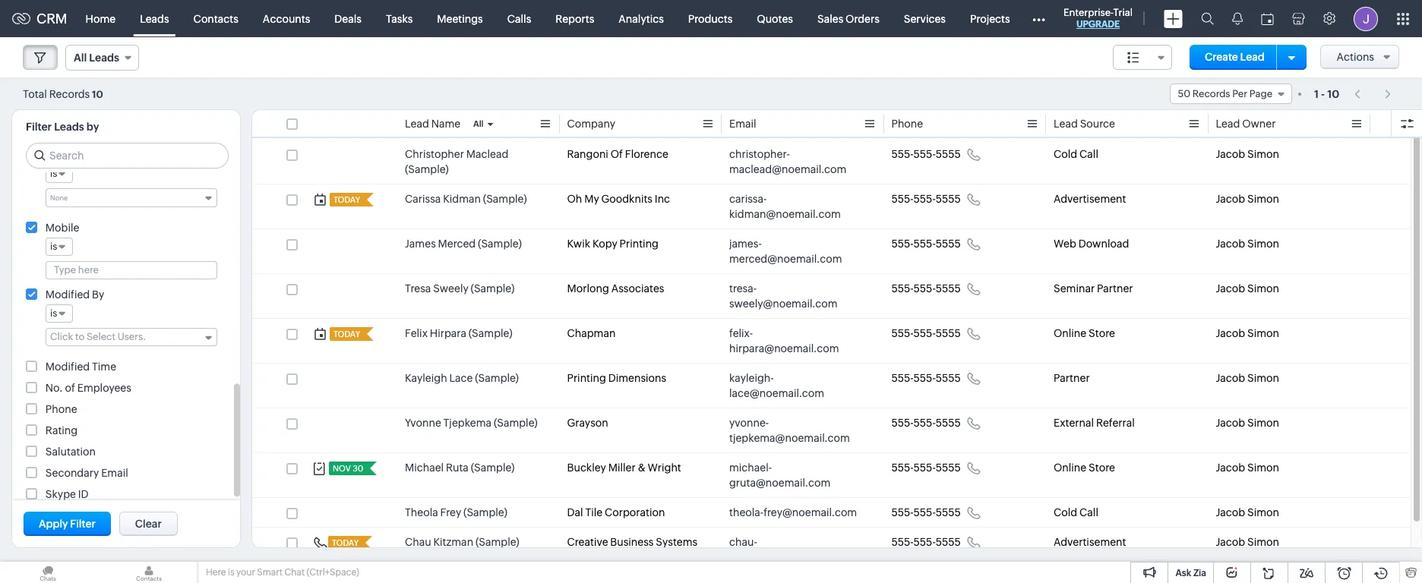 Task type: vqa. For each thing, say whether or not it's contained in the screenshot.


Task type: describe. For each thing, give the bounding box(es) containing it.
30
[[353, 464, 363, 473]]

all leads
[[74, 52, 119, 64]]

chau-
[[729, 536, 757, 549]]

today for felix hirpara (sample)
[[334, 330, 360, 339]]

referral
[[1096, 417, 1135, 429]]

lead owner
[[1216, 118, 1276, 130]]

kayleigh- lace@noemail.com
[[729, 372, 825, 400]]

dal
[[567, 507, 583, 519]]

50 records per page
[[1178, 88, 1273, 100]]

merced
[[438, 238, 476, 250]]

0 horizontal spatial partner
[[1054, 372, 1090, 385]]

5555 for kayleigh- lace@noemail.com
[[936, 372, 961, 385]]

555-555-5555 for christopher- maclead@noemail.com
[[892, 148, 961, 160]]

james- merced@noemail.com
[[729, 238, 842, 265]]

hirpara
[[430, 328, 467, 340]]

jacob for theola-frey@noemail.com
[[1216, 507, 1246, 519]]

frey@noemail.com
[[764, 507, 857, 519]]

0 vertical spatial printing
[[620, 238, 659, 250]]

chau kitzman (sample) link
[[405, 535, 520, 550]]

call for theola-frey@noemail.com
[[1080, 507, 1099, 519]]

1 vertical spatial email
[[101, 467, 128, 479]]

of
[[65, 382, 75, 394]]

is for 3rd is field from the bottom of the page
[[50, 168, 57, 179]]

555-555-5555 for kayleigh- lace@noemail.com
[[892, 372, 961, 385]]

jacob for yvonne- tjepkema@noemail.com
[[1216, 417, 1246, 429]]

to
[[75, 331, 85, 343]]

sales orders link
[[805, 0, 892, 37]]

none field none
[[46, 188, 217, 207]]

seminar
[[1054, 283, 1095, 295]]

1 - 10
[[1315, 88, 1340, 100]]

(sample) for michael ruta (sample)
[[471, 462, 515, 474]]

tjepkema@noemail.com
[[729, 432, 850, 445]]

jacob for felix- hirpara@noemail.com
[[1216, 328, 1246, 340]]

modified by
[[45, 289, 104, 301]]

actions
[[1337, 51, 1375, 63]]

(ctrl+space)
[[307, 568, 359, 578]]

555-555-5555 for theola-frey@noemail.com
[[892, 507, 961, 519]]

lead name
[[405, 118, 461, 130]]

contacts image
[[101, 562, 197, 584]]

filter inside button
[[70, 518, 96, 530]]

jacob simon for theola-frey@noemail.com
[[1216, 507, 1280, 519]]

theola-frey@noemail.com
[[729, 507, 857, 519]]

simon for theola-frey@noemail.com
[[1248, 507, 1280, 519]]

buckley
[[567, 462, 606, 474]]

jacob for james- merced@noemail.com
[[1216, 238, 1246, 250]]

printing dimensions
[[567, 372, 667, 385]]

row group containing christopher maclead (sample)
[[252, 140, 1411, 573]]

calls
[[507, 13, 531, 25]]

christopher- maclead@noemail.com
[[729, 148, 847, 176]]

simon for kayleigh- lace@noemail.com
[[1248, 372, 1280, 385]]

kayleigh- lace@noemail.com link
[[729, 371, 861, 401]]

business
[[610, 536, 654, 549]]

is for is field for modified by
[[50, 308, 57, 319]]

jacob simon for kayleigh- lace@noemail.com
[[1216, 372, 1280, 385]]

(sample) for james merced (sample)
[[478, 238, 522, 250]]

&
[[638, 462, 646, 474]]

call for christopher- maclead@noemail.com
[[1080, 148, 1099, 160]]

kayleigh
[[405, 372, 447, 385]]

cold call for theola-frey@noemail.com
[[1054, 507, 1099, 519]]

online store for felix- hirpara@noemail.com
[[1054, 328, 1115, 340]]

my
[[584, 193, 599, 205]]

simon for yvonne- tjepkema@noemail.com
[[1248, 417, 1280, 429]]

creative
[[567, 536, 608, 549]]

(sample) for kayleigh lace (sample)
[[475, 372, 519, 385]]

modified for modified by
[[45, 289, 90, 301]]

home link
[[73, 0, 128, 37]]

store for michael- gruta@noemail.com
[[1089, 462, 1115, 474]]

create lead
[[1205, 51, 1265, 63]]

michael
[[405, 462, 444, 474]]

analytics
[[619, 13, 664, 25]]

click to select users.
[[50, 331, 146, 343]]

(sample) for felix hirpara (sample)
[[469, 328, 513, 340]]

is for is field for mobile
[[50, 241, 57, 252]]

skype
[[45, 489, 76, 501]]

dal tile corporation
[[567, 507, 665, 519]]

size image
[[1128, 51, 1140, 65]]

source
[[1080, 118, 1115, 130]]

lead inside button
[[1241, 51, 1265, 63]]

morlong associates
[[567, 283, 664, 295]]

carissa- kidman@noemail.com link
[[729, 191, 861, 222]]

lace
[[449, 372, 473, 385]]

enterprise-trial upgrade
[[1064, 7, 1133, 30]]

jacob simon for felix- hirpara@noemail.com
[[1216, 328, 1280, 340]]

analytics link
[[607, 0, 676, 37]]

felix hirpara (sample) link
[[405, 326, 513, 341]]

10 for total records 10
[[92, 89, 103, 100]]

(sample) for tresa sweely (sample)
[[471, 283, 515, 295]]

555-555-5555 for yvonne- tjepkema@noemail.com
[[892, 417, 961, 429]]

jacob for kayleigh- lace@noemail.com
[[1216, 372, 1246, 385]]

jacob for chau- kitzman@noemail.com
[[1216, 536, 1246, 549]]

create lead button
[[1190, 45, 1280, 70]]

5555 for felix- hirpara@noemail.com
[[936, 328, 961, 340]]

search element
[[1192, 0, 1223, 37]]

apply
[[39, 518, 68, 530]]

merced@noemail.com
[[729, 253, 842, 265]]

5555 for carissa- kidman@noemail.com
[[936, 193, 961, 205]]

tresa sweely (sample) link
[[405, 281, 515, 296]]

0 horizontal spatial filter
[[26, 121, 52, 133]]

carissa- kidman@noemail.com
[[729, 193, 841, 220]]

profile image
[[1354, 6, 1378, 31]]

none field 'size'
[[1113, 45, 1173, 70]]

grayson
[[567, 417, 608, 429]]

signals image
[[1233, 12, 1243, 25]]

simon for tresa- sweely@noemail.com
[[1248, 283, 1280, 295]]

jacob simon for carissa- kidman@noemail.com
[[1216, 193, 1280, 205]]

james merced (sample)
[[405, 238, 522, 250]]

projects
[[970, 13, 1010, 25]]

christopher
[[405, 148, 464, 160]]

cold for christopher- maclead@noemail.com
[[1054, 148, 1078, 160]]

search image
[[1201, 12, 1214, 25]]

secondary email
[[45, 467, 128, 479]]

carissa kidman (sample)
[[405, 193, 527, 205]]

5555 for chau- kitzman@noemail.com
[[936, 536, 961, 549]]

today link for carissa
[[330, 193, 362, 207]]

is field for modified by
[[46, 305, 73, 323]]

today for chau kitzman (sample)
[[332, 539, 359, 548]]

time
[[92, 361, 116, 373]]

tasks
[[386, 13, 413, 25]]

jacob simon for yvonne- tjepkema@noemail.com
[[1216, 417, 1280, 429]]

all for all leads
[[74, 52, 87, 64]]

5555 for james- merced@noemail.com
[[936, 238, 961, 250]]

1 horizontal spatial phone
[[892, 118, 923, 130]]

yvonne- tjepkema@noemail.com
[[729, 417, 850, 445]]

chau- kitzman@noemail.com link
[[729, 535, 861, 565]]

Type here text field
[[46, 262, 217, 279]]

apply filter
[[39, 518, 96, 530]]

5555 for christopher- maclead@noemail.com
[[936, 148, 961, 160]]

kidman@noemail.com
[[729, 208, 841, 220]]

kayleigh lace (sample) link
[[405, 371, 519, 386]]

secondary
[[45, 467, 99, 479]]

tresa-
[[729, 283, 757, 295]]

nov
[[333, 464, 351, 473]]

download
[[1079, 238, 1129, 250]]

jacob for christopher- maclead@noemail.com
[[1216, 148, 1246, 160]]

today link for chau
[[328, 536, 360, 550]]

create menu image
[[1164, 9, 1183, 28]]

buckley miller & wright
[[567, 462, 681, 474]]

quotes
[[757, 13, 793, 25]]

james-
[[729, 238, 762, 250]]

tasks link
[[374, 0, 425, 37]]

jacob for carissa- kidman@noemail.com
[[1216, 193, 1246, 205]]

1 horizontal spatial partner
[[1097, 283, 1133, 295]]

smart
[[257, 568, 283, 578]]

sales orders
[[818, 13, 880, 25]]

yvonne-
[[729, 417, 769, 429]]

chau- kitzman@noemail.com
[[729, 536, 843, 564]]

simon for christopher- maclead@noemail.com
[[1248, 148, 1280, 160]]

christopher- maclead@noemail.com link
[[729, 147, 861, 177]]



Task type: locate. For each thing, give the bounding box(es) containing it.
1 modified from the top
[[45, 289, 90, 301]]

theola frey (sample) link
[[405, 505, 508, 521]]

1 vertical spatial phone
[[45, 404, 77, 416]]

(sample) down the christopher
[[405, 163, 449, 176]]

cold
[[1054, 148, 1078, 160], [1054, 507, 1078, 519]]

5555 for michael- gruta@noemail.com
[[936, 462, 961, 474]]

all for all
[[473, 119, 484, 128]]

555-555-5555 for felix- hirpara@noemail.com
[[892, 328, 961, 340]]

1 555-555-5555 from the top
[[892, 148, 961, 160]]

create
[[1205, 51, 1239, 63]]

1 call from the top
[[1080, 148, 1099, 160]]

555-555-5555 for carissa- kidman@noemail.com
[[892, 193, 961, 205]]

3 simon from the top
[[1248, 238, 1280, 250]]

1 horizontal spatial none field
[[1113, 45, 1173, 70]]

reports link
[[544, 0, 607, 37]]

9 jacob from the top
[[1216, 507, 1246, 519]]

2 555-555-5555 from the top
[[892, 193, 961, 205]]

1 online store from the top
[[1054, 328, 1115, 340]]

modified for modified time
[[45, 361, 90, 373]]

oh my goodknits inc
[[567, 193, 670, 205]]

1 horizontal spatial leads
[[89, 52, 119, 64]]

modified time
[[45, 361, 116, 373]]

none field down search text field
[[46, 188, 217, 207]]

1 horizontal spatial 10
[[1328, 88, 1340, 100]]

1 vertical spatial advertisement
[[1054, 536, 1127, 549]]

lace@noemail.com
[[729, 388, 825, 400]]

simon for chau- kitzman@noemail.com
[[1248, 536, 1280, 549]]

9 jacob simon from the top
[[1216, 507, 1280, 519]]

records for 50
[[1193, 88, 1231, 100]]

today link
[[330, 193, 362, 207], [330, 328, 362, 341], [328, 536, 360, 550]]

modified left by
[[45, 289, 90, 301]]

owner
[[1243, 118, 1276, 130]]

online store for michael- gruta@noemail.com
[[1054, 462, 1115, 474]]

frey
[[440, 507, 461, 519]]

today for carissa kidman (sample)
[[334, 195, 360, 204]]

felix- hirpara@noemail.com
[[729, 328, 839, 355]]

total records 10
[[23, 88, 103, 100]]

1 horizontal spatial all
[[473, 119, 484, 128]]

0 vertical spatial cold call
[[1054, 148, 1099, 160]]

row group
[[252, 140, 1411, 573]]

chats image
[[0, 562, 96, 584]]

10 jacob from the top
[[1216, 536, 1246, 549]]

lead for lead source
[[1054, 118, 1078, 130]]

0 horizontal spatial email
[[101, 467, 128, 479]]

0 vertical spatial cold
[[1054, 148, 1078, 160]]

7 jacob from the top
[[1216, 417, 1246, 429]]

5555
[[936, 148, 961, 160], [936, 193, 961, 205], [936, 238, 961, 250], [936, 283, 961, 295], [936, 328, 961, 340], [936, 372, 961, 385], [936, 417, 961, 429], [936, 462, 961, 474], [936, 507, 961, 519], [936, 536, 961, 549]]

is field down mobile
[[46, 238, 73, 256]]

is down mobile
[[50, 241, 57, 252]]

here is your smart chat (ctrl+space)
[[206, 568, 359, 578]]

3 is field from the top
[[46, 305, 73, 323]]

7 jacob simon from the top
[[1216, 417, 1280, 429]]

james- merced@noemail.com link
[[729, 236, 861, 267]]

create menu element
[[1155, 0, 1192, 37]]

2 cold from the top
[[1054, 507, 1078, 519]]

5 jacob from the top
[[1216, 328, 1246, 340]]

email up christopher-
[[729, 118, 757, 130]]

(sample) right sweely
[[471, 283, 515, 295]]

2 is field from the top
[[46, 238, 73, 256]]

james merced (sample) link
[[405, 236, 522, 252]]

partner
[[1097, 283, 1133, 295], [1054, 372, 1090, 385]]

4 555-555-5555 from the top
[[892, 283, 961, 295]]

leads for filter leads by
[[54, 121, 84, 133]]

8 jacob simon from the top
[[1216, 462, 1280, 474]]

1 vertical spatial none field
[[46, 188, 217, 207]]

carissa-
[[729, 193, 767, 205]]

Other Modules field
[[1023, 6, 1055, 31]]

enterprise-
[[1064, 7, 1114, 18]]

0 vertical spatial all
[[74, 52, 87, 64]]

jacob for tresa- sweely@noemail.com
[[1216, 283, 1246, 295]]

upgrade
[[1077, 19, 1120, 30]]

leads inside field
[[89, 52, 119, 64]]

online down seminar
[[1054, 328, 1087, 340]]

lead for lead owner
[[1216, 118, 1240, 130]]

yvonne tjepkema (sample)
[[405, 417, 538, 429]]

page
[[1250, 88, 1273, 100]]

cold for theola-frey@noemail.com
[[1054, 507, 1078, 519]]

meetings link
[[425, 0, 495, 37]]

0 vertical spatial today link
[[330, 193, 362, 207]]

leads down home at the top left of page
[[89, 52, 119, 64]]

8 simon from the top
[[1248, 462, 1280, 474]]

kidman
[[443, 193, 481, 205]]

10 jacob simon from the top
[[1216, 536, 1280, 549]]

1 vertical spatial today
[[334, 330, 360, 339]]

tile
[[585, 507, 603, 519]]

0 vertical spatial filter
[[26, 121, 52, 133]]

(sample) for carissa kidman (sample)
[[483, 193, 527, 205]]

lead left source
[[1054, 118, 1078, 130]]

0 vertical spatial phone
[[892, 118, 923, 130]]

None field
[[1113, 45, 1173, 70], [46, 188, 217, 207]]

1 vertical spatial call
[[1080, 507, 1099, 519]]

lead for lead name
[[405, 118, 429, 130]]

7 5555 from the top
[[936, 417, 961, 429]]

0 vertical spatial email
[[729, 118, 757, 130]]

2 vertical spatial is field
[[46, 305, 73, 323]]

Search text field
[[27, 144, 228, 168]]

(sample) right kitzman
[[476, 536, 520, 549]]

simon for james- merced@noemail.com
[[1248, 238, 1280, 250]]

miller
[[608, 462, 636, 474]]

corporation
[[605, 507, 665, 519]]

1 vertical spatial today link
[[330, 328, 362, 341]]

kitzman
[[434, 536, 473, 549]]

per
[[1233, 88, 1248, 100]]

online store down external referral
[[1054, 462, 1115, 474]]

filter down total
[[26, 121, 52, 133]]

(sample) for yvonne tjepkema (sample)
[[494, 417, 538, 429]]

felix
[[405, 328, 428, 340]]

1 horizontal spatial printing
[[620, 238, 659, 250]]

maclead@noemail.com
[[729, 163, 847, 176]]

1 jacob from the top
[[1216, 148, 1246, 160]]

10 555-555-5555 from the top
[[892, 536, 961, 549]]

0 vertical spatial call
[[1080, 148, 1099, 160]]

5 5555 from the top
[[936, 328, 961, 340]]

3 5555 from the top
[[936, 238, 961, 250]]

modified up of at the bottom left of page
[[45, 361, 90, 373]]

felix-
[[729, 328, 753, 340]]

simon for carissa- kidman@noemail.com
[[1248, 193, 1280, 205]]

2 store from the top
[[1089, 462, 1115, 474]]

printing right kopy
[[620, 238, 659, 250]]

signals element
[[1223, 0, 1252, 37]]

is left your
[[228, 568, 234, 578]]

advertisement
[[1054, 193, 1127, 205], [1054, 536, 1127, 549]]

is field up click
[[46, 305, 73, 323]]

advertisement for chau- kitzman@noemail.com
[[1054, 536, 1127, 549]]

leads for all leads
[[89, 52, 119, 64]]

(sample) right kidman
[[483, 193, 527, 205]]

5 555-555-5555 from the top
[[892, 328, 961, 340]]

is
[[50, 168, 57, 179], [50, 241, 57, 252], [50, 308, 57, 319], [228, 568, 234, 578]]

5 simon from the top
[[1248, 328, 1280, 340]]

2 simon from the top
[[1248, 193, 1280, 205]]

(sample) for chau kitzman (sample)
[[476, 536, 520, 549]]

None text field
[[50, 191, 198, 203]]

0 vertical spatial online store
[[1054, 328, 1115, 340]]

4 5555 from the top
[[936, 283, 961, 295]]

2 vertical spatial today link
[[328, 536, 360, 550]]

online down 'external'
[[1054, 462, 1087, 474]]

5555 for theola-frey@noemail.com
[[936, 507, 961, 519]]

2 vertical spatial leads
[[54, 121, 84, 133]]

10 simon from the top
[[1248, 536, 1280, 549]]

products link
[[676, 0, 745, 37]]

2 call from the top
[[1080, 507, 1099, 519]]

9 simon from the top
[[1248, 507, 1280, 519]]

leads
[[140, 13, 169, 25], [89, 52, 119, 64], [54, 121, 84, 133]]

0 horizontal spatial phone
[[45, 404, 77, 416]]

0 vertical spatial today
[[334, 195, 360, 204]]

michael ruta (sample)
[[405, 462, 515, 474]]

2 modified from the top
[[45, 361, 90, 373]]

6 jacob from the top
[[1216, 372, 1246, 385]]

profile element
[[1345, 0, 1388, 37]]

6 simon from the top
[[1248, 372, 1280, 385]]

id
[[78, 489, 89, 501]]

phone
[[892, 118, 923, 130], [45, 404, 77, 416]]

8 jacob from the top
[[1216, 462, 1246, 474]]

store
[[1089, 328, 1115, 340], [1089, 462, 1115, 474]]

online for michael- gruta@noemail.com
[[1054, 462, 1087, 474]]

0 vertical spatial none field
[[1113, 45, 1173, 70]]

gruta@noemail.com
[[729, 477, 831, 489]]

contacts link
[[181, 0, 251, 37]]

here
[[206, 568, 226, 578]]

1 horizontal spatial filter
[[70, 518, 96, 530]]

2 vertical spatial today
[[332, 539, 359, 548]]

(sample) right ruta
[[471, 462, 515, 474]]

cold call for christopher- maclead@noemail.com
[[1054, 148, 1099, 160]]

10 for 1 - 10
[[1328, 88, 1340, 100]]

50 Records Per Page field
[[1170, 84, 1293, 104]]

0 horizontal spatial all
[[74, 52, 87, 64]]

5 jacob simon from the top
[[1216, 328, 1280, 340]]

1 vertical spatial cold
[[1054, 507, 1078, 519]]

jacob for michael- gruta@noemail.com
[[1216, 462, 1246, 474]]

jacob simon for michael- gruta@noemail.com
[[1216, 462, 1280, 474]]

555-555-5555 for tresa- sweely@noemail.com
[[892, 283, 961, 295]]

email right secondary
[[101, 467, 128, 479]]

555-555-5555 for michael- gruta@noemail.com
[[892, 462, 961, 474]]

2 jacob simon from the top
[[1216, 193, 1280, 205]]

records inside field
[[1193, 88, 1231, 100]]

leads right home at the top left of page
[[140, 13, 169, 25]]

1 simon from the top
[[1248, 148, 1280, 160]]

lead left name
[[405, 118, 429, 130]]

555-
[[892, 148, 914, 160], [914, 148, 936, 160], [892, 193, 914, 205], [914, 193, 936, 205], [892, 238, 914, 250], [914, 238, 936, 250], [892, 283, 914, 295], [914, 283, 936, 295], [892, 328, 914, 340], [914, 328, 936, 340], [892, 372, 914, 385], [914, 372, 936, 385], [892, 417, 914, 429], [914, 417, 936, 429], [892, 462, 914, 474], [914, 462, 936, 474], [892, 507, 914, 519], [914, 507, 936, 519], [892, 536, 914, 549], [914, 536, 936, 549]]

christopher-
[[729, 148, 790, 160]]

2 online store from the top
[[1054, 462, 1115, 474]]

(sample) right frey
[[464, 507, 508, 519]]

1 vertical spatial online store
[[1054, 462, 1115, 474]]

calendar image
[[1261, 13, 1274, 25]]

partner right seminar
[[1097, 283, 1133, 295]]

5555 for tresa- sweely@noemail.com
[[936, 283, 961, 295]]

0 horizontal spatial none field
[[46, 188, 217, 207]]

10 up by
[[92, 89, 103, 100]]

tresa- sweely@noemail.com
[[729, 283, 838, 310]]

555-555-5555 for james- merced@noemail.com
[[892, 238, 961, 250]]

7 simon from the top
[[1248, 417, 1280, 429]]

christopher maclead (sample) link
[[405, 147, 552, 177]]

orders
[[846, 13, 880, 25]]

records for total
[[49, 88, 90, 100]]

0 vertical spatial modified
[[45, 289, 90, 301]]

lead right create
[[1241, 51, 1265, 63]]

jacob simon for chau- kitzman@noemail.com
[[1216, 536, 1280, 549]]

1 vertical spatial printing
[[567, 372, 606, 385]]

6 555-555-5555 from the top
[[892, 372, 961, 385]]

systems
[[656, 536, 698, 549]]

0 horizontal spatial 10
[[92, 89, 103, 100]]

555-555-5555 for chau- kitzman@noemail.com
[[892, 536, 961, 549]]

michael ruta (sample) link
[[405, 460, 515, 476]]

salutation
[[45, 446, 96, 458]]

jacob simon for james- merced@noemail.com
[[1216, 238, 1280, 250]]

1 is field from the top
[[46, 165, 73, 183]]

modified
[[45, 289, 90, 301], [45, 361, 90, 373]]

0 vertical spatial store
[[1089, 328, 1115, 340]]

2 jacob from the top
[[1216, 193, 1246, 205]]

is field for mobile
[[46, 238, 73, 256]]

(sample) right hirpara
[[469, 328, 513, 340]]

nov 30
[[333, 464, 363, 473]]

name
[[431, 118, 461, 130]]

0 horizontal spatial printing
[[567, 372, 606, 385]]

1
[[1315, 88, 1319, 100]]

kwik
[[567, 238, 590, 250]]

navigation
[[1347, 83, 1400, 105]]

4 jacob from the top
[[1216, 283, 1246, 295]]

0 vertical spatial advertisement
[[1054, 193, 1127, 205]]

clear
[[135, 518, 162, 530]]

jacob simon for tresa- sweely@noemail.com
[[1216, 283, 1280, 295]]

0 vertical spatial partner
[[1097, 283, 1133, 295]]

1 vertical spatial modified
[[45, 361, 90, 373]]

is field down the filter leads by
[[46, 165, 73, 183]]

1 jacob simon from the top
[[1216, 148, 1280, 160]]

printing up grayson
[[567, 372, 606, 385]]

sweely@noemail.com
[[729, 298, 838, 310]]

kitzman@noemail.com
[[729, 552, 843, 564]]

simon for michael- gruta@noemail.com
[[1248, 462, 1280, 474]]

store down seminar partner
[[1089, 328, 1115, 340]]

tresa sweely (sample)
[[405, 283, 515, 295]]

goodknits
[[601, 193, 653, 205]]

4 simon from the top
[[1248, 283, 1280, 295]]

2 horizontal spatial leads
[[140, 13, 169, 25]]

1 vertical spatial store
[[1089, 462, 1115, 474]]

christopher maclead (sample)
[[405, 148, 509, 176]]

8 5555 from the top
[[936, 462, 961, 474]]

0 horizontal spatial records
[[49, 88, 90, 100]]

1 vertical spatial is field
[[46, 238, 73, 256]]

michael- gruta@noemail.com
[[729, 462, 831, 489]]

is field
[[46, 165, 73, 183], [46, 238, 73, 256], [46, 305, 73, 323]]

3 jacob simon from the top
[[1216, 238, 1280, 250]]

records right 50
[[1193, 88, 1231, 100]]

All Leads field
[[65, 45, 139, 71]]

1 online from the top
[[1054, 328, 1087, 340]]

theola frey (sample)
[[405, 507, 508, 519]]

chapman
[[567, 328, 616, 340]]

sales
[[818, 13, 844, 25]]

your
[[236, 568, 255, 578]]

today link for felix
[[330, 328, 362, 341]]

10 right the - in the right of the page
[[1328, 88, 1340, 100]]

0 vertical spatial is field
[[46, 165, 73, 183]]

is down the filter leads by
[[50, 168, 57, 179]]

none field down "trial"
[[1113, 45, 1173, 70]]

simon
[[1248, 148, 1280, 160], [1248, 193, 1280, 205], [1248, 238, 1280, 250], [1248, 283, 1280, 295], [1248, 328, 1280, 340], [1248, 372, 1280, 385], [1248, 417, 1280, 429], [1248, 462, 1280, 474], [1248, 507, 1280, 519], [1248, 536, 1280, 549]]

1 vertical spatial cold call
[[1054, 507, 1099, 519]]

nov 30 link
[[329, 462, 365, 476]]

1 vertical spatial all
[[473, 119, 484, 128]]

2 5555 from the top
[[936, 193, 961, 205]]

(sample) right lace
[[475, 372, 519, 385]]

rangoni of florence
[[567, 148, 669, 160]]

9 555-555-5555 from the top
[[892, 507, 961, 519]]

1 vertical spatial partner
[[1054, 372, 1090, 385]]

1 cold call from the top
[[1054, 148, 1099, 160]]

0 vertical spatial online
[[1054, 328, 1087, 340]]

3 555-555-5555 from the top
[[892, 238, 961, 250]]

Click to Select Users. field
[[46, 328, 217, 347]]

leads left by
[[54, 121, 84, 133]]

chat
[[284, 568, 305, 578]]

partner up 'external'
[[1054, 372, 1090, 385]]

store down external referral
[[1089, 462, 1115, 474]]

(sample) inside the christopher maclead (sample)
[[405, 163, 449, 176]]

all up the maclead
[[473, 119, 484, 128]]

jacob simon for christopher- maclead@noemail.com
[[1216, 148, 1280, 160]]

apply filter button
[[24, 512, 111, 536]]

2 advertisement from the top
[[1054, 536, 1127, 549]]

1 vertical spatial filter
[[70, 518, 96, 530]]

(sample) right merced
[[478, 238, 522, 250]]

all up total records 10
[[74, 52, 87, 64]]

lead down 50 records per page
[[1216, 118, 1240, 130]]

home
[[86, 13, 116, 25]]

1 cold from the top
[[1054, 148, 1078, 160]]

2 online from the top
[[1054, 462, 1087, 474]]

0 horizontal spatial leads
[[54, 121, 84, 133]]

chau
[[405, 536, 431, 549]]

5555 for yvonne- tjepkema@noemail.com
[[936, 417, 961, 429]]

1 vertical spatial leads
[[89, 52, 119, 64]]

9 5555 from the top
[[936, 507, 961, 519]]

1 vertical spatial online
[[1054, 462, 1087, 474]]

(sample) for theola frey (sample)
[[464, 507, 508, 519]]

(sample) right the tjepkema
[[494, 417, 538, 429]]

tresa- sweely@noemail.com link
[[729, 281, 861, 312]]

filter leads by
[[26, 121, 99, 133]]

users.
[[118, 331, 146, 343]]

4 jacob simon from the top
[[1216, 283, 1280, 295]]

1 advertisement from the top
[[1054, 193, 1127, 205]]

(sample) for christopher maclead (sample)
[[405, 163, 449, 176]]

felix hirpara (sample)
[[405, 328, 513, 340]]

6 jacob simon from the top
[[1216, 372, 1280, 385]]

rating
[[45, 425, 78, 437]]

simon for felix- hirpara@noemail.com
[[1248, 328, 1280, 340]]

advertisement for carissa- kidman@noemail.com
[[1054, 193, 1127, 205]]

1 horizontal spatial records
[[1193, 88, 1231, 100]]

1 store from the top
[[1089, 328, 1115, 340]]

store for felix- hirpara@noemail.com
[[1089, 328, 1115, 340]]

records up the filter leads by
[[49, 88, 90, 100]]

10 inside total records 10
[[92, 89, 103, 100]]

8 555-555-5555 from the top
[[892, 462, 961, 474]]

deals link
[[322, 0, 374, 37]]

online for felix- hirpara@noemail.com
[[1054, 328, 1087, 340]]

online store down seminar partner
[[1054, 328, 1115, 340]]

6 5555 from the top
[[936, 372, 961, 385]]

all inside field
[[74, 52, 87, 64]]

10 5555 from the top
[[936, 536, 961, 549]]

2 cold call from the top
[[1054, 507, 1099, 519]]

felix- hirpara@noemail.com link
[[729, 326, 861, 356]]

filter right apply
[[70, 518, 96, 530]]

is up click
[[50, 308, 57, 319]]

3 jacob from the top
[[1216, 238, 1246, 250]]

1 5555 from the top
[[936, 148, 961, 160]]

7 555-555-5555 from the top
[[892, 417, 961, 429]]

kwik kopy printing
[[567, 238, 659, 250]]

1 horizontal spatial email
[[729, 118, 757, 130]]

0 vertical spatial leads
[[140, 13, 169, 25]]

ask zia
[[1176, 568, 1207, 579]]

theola-frey@noemail.com link
[[729, 505, 857, 521]]



